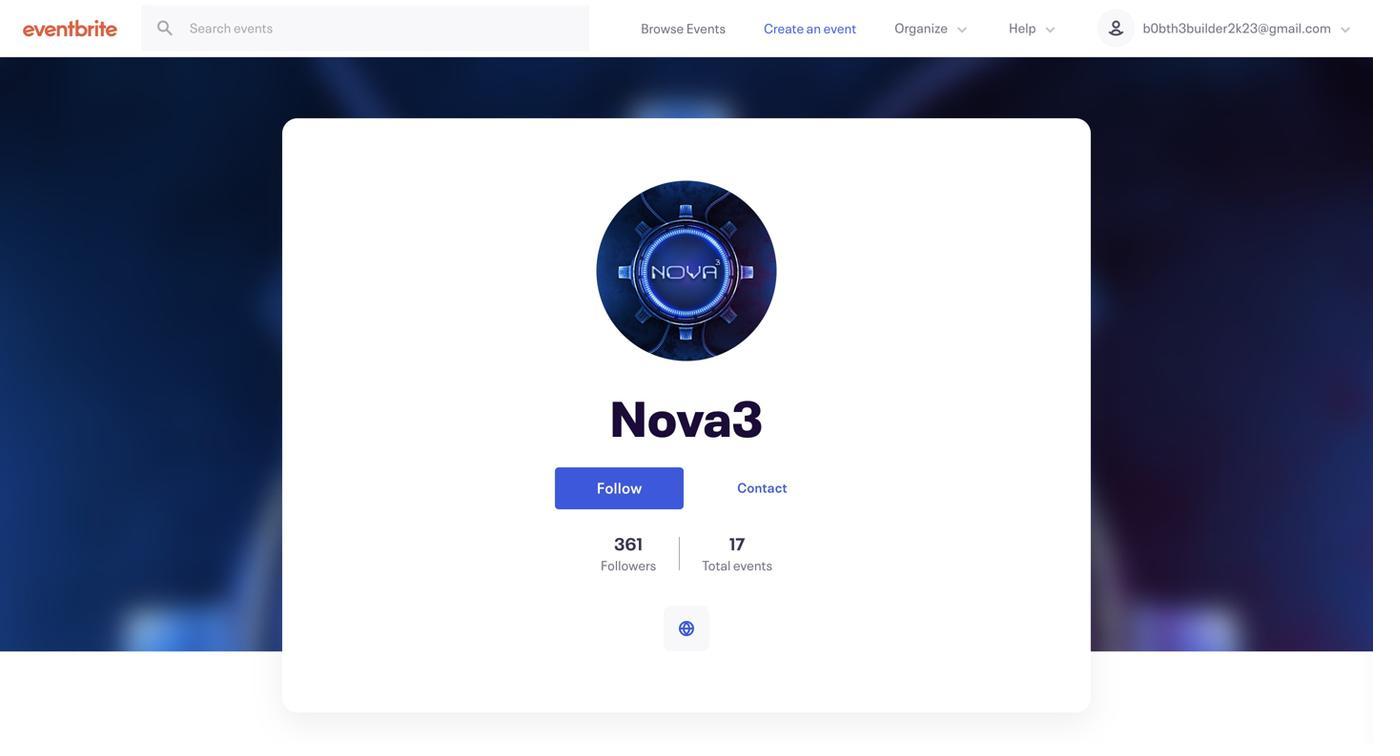 Task type: describe. For each thing, give the bounding box(es) containing it.
follow
[[597, 478, 643, 498]]

nova3
[[611, 385, 764, 450]]

contact button
[[707, 468, 818, 510]]

events
[[734, 557, 773, 574]]

help
[[1009, 19, 1037, 37]]

361
[[615, 532, 643, 555]]

361 followers
[[601, 532, 657, 574]]

create an event
[[764, 19, 857, 37]]

17
[[730, 532, 746, 555]]

help link
[[990, 0, 1079, 56]]

contact
[[738, 479, 788, 497]]

create
[[764, 19, 804, 37]]

eventbrite image
[[23, 19, 117, 38]]



Task type: vqa. For each thing, say whether or not it's contained in the screenshot.
PLATFORM to the top
no



Task type: locate. For each thing, give the bounding box(es) containing it.
organize link
[[876, 0, 990, 56]]

browse
[[641, 19, 684, 37]]

total
[[702, 557, 731, 574]]

create an event link
[[745, 0, 876, 56]]

follow button
[[556, 468, 684, 510]]

event
[[824, 19, 857, 37]]

organize
[[895, 19, 948, 37]]

17 total events
[[702, 532, 773, 574]]

an
[[807, 19, 822, 37]]

followers
[[601, 557, 657, 574]]

browse events link
[[622, 0, 745, 56]]

browse events
[[641, 19, 726, 37]]

b0bth3builder2k23@gmail.com
[[1144, 19, 1332, 37]]

b0bth3builder2k23@gmail.com link
[[1079, 0, 1374, 56]]

events
[[687, 19, 726, 37]]



